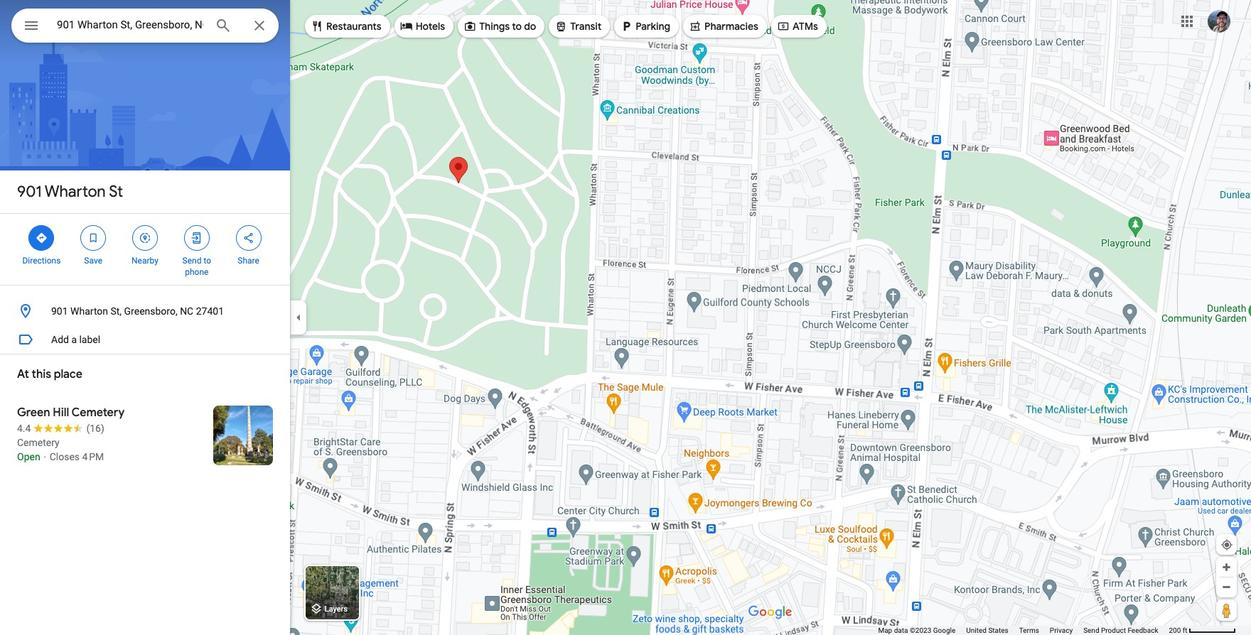 Task type: describe. For each thing, give the bounding box(es) containing it.
united states
[[967, 627, 1009, 635]]


[[464, 18, 477, 34]]

wharton for st
[[45, 182, 106, 202]]

4.4 stars 16 reviews image
[[17, 422, 104, 436]]

 button
[[11, 9, 51, 46]]

cemetery inside cemetery open ⋅ closes 4 pm
[[17, 437, 60, 449]]

 pharmacies
[[689, 18, 759, 34]]

add
[[51, 334, 69, 346]]

data
[[894, 627, 909, 635]]

send for send product feedback
[[1084, 627, 1100, 635]]

27401
[[196, 306, 224, 317]]

add a label
[[51, 334, 100, 346]]

green hill cemetery
[[17, 406, 125, 420]]

footer inside google maps element
[[879, 627, 1170, 636]]


[[620, 18, 633, 34]]

4.4
[[17, 423, 31, 435]]

st,
[[111, 306, 122, 317]]

 parking
[[620, 18, 671, 34]]

parking
[[636, 20, 671, 33]]

add a label button
[[0, 326, 290, 354]]

atms
[[793, 20, 819, 33]]


[[689, 18, 702, 34]]

send product feedback
[[1084, 627, 1159, 635]]

do
[[524, 20, 536, 33]]

at
[[17, 368, 29, 382]]

 things to do
[[464, 18, 536, 34]]

collapse side panel image
[[291, 310, 307, 326]]

states
[[989, 627, 1009, 635]]

closes
[[50, 452, 80, 463]]

wharton for st,
[[70, 306, 108, 317]]

transit
[[571, 20, 602, 33]]

show your location image
[[1221, 539, 1234, 552]]

save
[[84, 256, 102, 266]]

google account: cj baylor  
(christian.baylor@adept.ai) image
[[1208, 10, 1231, 32]]


[[311, 18, 324, 34]]

(16)
[[86, 423, 104, 435]]

send to phone
[[182, 256, 211, 277]]


[[139, 230, 151, 246]]

901 Wharton St, Greensboro, NC 27401 field
[[11, 9, 279, 43]]

share
[[238, 256, 259, 266]]

901 for 901 wharton st
[[17, 182, 42, 202]]

privacy button
[[1050, 627, 1073, 636]]

hotels
[[416, 20, 445, 33]]


[[400, 18, 413, 34]]

cemetery open ⋅ closes 4 pm
[[17, 437, 104, 463]]


[[555, 18, 568, 34]]

united states button
[[967, 627, 1009, 636]]

4 pm
[[82, 452, 104, 463]]



Task type: vqa. For each thing, say whether or not it's contained in the screenshot.


Task type: locate. For each thing, give the bounding box(es) containing it.
©2023
[[910, 627, 932, 635]]

1 horizontal spatial 901
[[51, 306, 68, 317]]

None field
[[57, 16, 203, 33]]


[[35, 230, 48, 246]]

cemetery up the ⋅
[[17, 437, 60, 449]]

zoom in image
[[1222, 563, 1233, 573]]

send product feedback button
[[1084, 627, 1159, 636]]


[[23, 16, 40, 36]]

901 wharton st main content
[[0, 0, 290, 636]]

0 horizontal spatial 901
[[17, 182, 42, 202]]

wharton left st,
[[70, 306, 108, 317]]

terms button
[[1020, 627, 1040, 636]]

to inside send to phone
[[204, 256, 211, 266]]

map
[[879, 627, 893, 635]]

terms
[[1020, 627, 1040, 635]]

wharton
[[45, 182, 106, 202], [70, 306, 108, 317]]

send up phone
[[182, 256, 202, 266]]

send inside button
[[1084, 627, 1100, 635]]

show street view coverage image
[[1217, 600, 1238, 622]]

cemetery up "(16)"
[[72, 406, 125, 420]]

0 horizontal spatial send
[[182, 256, 202, 266]]

send for send to phone
[[182, 256, 202, 266]]

0 vertical spatial 901
[[17, 182, 42, 202]]

greensboro,
[[124, 306, 178, 317]]

footer
[[879, 627, 1170, 636]]

0 vertical spatial send
[[182, 256, 202, 266]]

google maps element
[[0, 0, 1252, 636]]

200 ft
[[1170, 627, 1188, 635]]

green
[[17, 406, 50, 420]]

this
[[32, 368, 51, 382]]

1 horizontal spatial to
[[512, 20, 522, 33]]

901 up add
[[51, 306, 68, 317]]

google
[[934, 627, 956, 635]]

to
[[512, 20, 522, 33], [204, 256, 211, 266]]

901
[[17, 182, 42, 202], [51, 306, 68, 317]]

200 ft button
[[1170, 627, 1237, 635]]

map data ©2023 google
[[879, 627, 956, 635]]

1 vertical spatial send
[[1084, 627, 1100, 635]]

layers
[[325, 605, 348, 615]]

open
[[17, 452, 40, 463]]

ft
[[1183, 627, 1188, 635]]

901 for 901 wharton st, greensboro, nc 27401
[[51, 306, 68, 317]]

0 horizontal spatial cemetery
[[17, 437, 60, 449]]

1 horizontal spatial cemetery
[[72, 406, 125, 420]]

feedback
[[1128, 627, 1159, 635]]

directions
[[22, 256, 61, 266]]

footer containing map data ©2023 google
[[879, 627, 1170, 636]]

1 vertical spatial wharton
[[70, 306, 108, 317]]

 hotels
[[400, 18, 445, 34]]

⋅
[[43, 452, 47, 463]]

restaurants
[[326, 20, 382, 33]]

hill
[[53, 406, 69, 420]]

pharmacies
[[705, 20, 759, 33]]

901 inside button
[[51, 306, 68, 317]]

200
[[1170, 627, 1182, 635]]

st
[[109, 182, 123, 202]]

0 vertical spatial cemetery
[[72, 406, 125, 420]]

united
[[967, 627, 987, 635]]

send left product at the right bottom of the page
[[1084, 627, 1100, 635]]

1 vertical spatial to
[[204, 256, 211, 266]]

send
[[182, 256, 202, 266], [1084, 627, 1100, 635]]

send inside send to phone
[[182, 256, 202, 266]]

product
[[1102, 627, 1127, 635]]

901 wharton st, greensboro, nc 27401
[[51, 306, 224, 317]]

1 vertical spatial 901
[[51, 306, 68, 317]]

901 up 
[[17, 182, 42, 202]]

 restaurants
[[311, 18, 382, 34]]

phone
[[185, 267, 209, 277]]

actions for 901 wharton st region
[[0, 214, 290, 285]]


[[242, 230, 255, 246]]

901 wharton st, greensboro, nc 27401 button
[[0, 297, 290, 326]]

1 horizontal spatial send
[[1084, 627, 1100, 635]]

 transit
[[555, 18, 602, 34]]

to left do
[[512, 20, 522, 33]]

 search field
[[11, 9, 279, 46]]

wharton inside 901 wharton st, greensboro, nc 27401 button
[[70, 306, 108, 317]]

to up phone
[[204, 256, 211, 266]]

901 wharton st
[[17, 182, 123, 202]]

at this place
[[17, 368, 82, 382]]

0 vertical spatial wharton
[[45, 182, 106, 202]]

things
[[479, 20, 510, 33]]

0 horizontal spatial to
[[204, 256, 211, 266]]

cemetery
[[72, 406, 125, 420], [17, 437, 60, 449]]


[[190, 230, 203, 246]]

none field inside 901 wharton st, greensboro, nc 27401 field
[[57, 16, 203, 33]]

privacy
[[1050, 627, 1073, 635]]

1 vertical spatial cemetery
[[17, 437, 60, 449]]

a
[[71, 334, 77, 346]]

nearby
[[132, 256, 159, 266]]

place
[[54, 368, 82, 382]]

zoom out image
[[1222, 582, 1233, 593]]

label
[[79, 334, 100, 346]]

 atms
[[777, 18, 819, 34]]

to inside  things to do
[[512, 20, 522, 33]]


[[777, 18, 790, 34]]


[[87, 230, 100, 246]]

0 vertical spatial to
[[512, 20, 522, 33]]

wharton left st at the top left of page
[[45, 182, 106, 202]]

nc
[[180, 306, 194, 317]]



